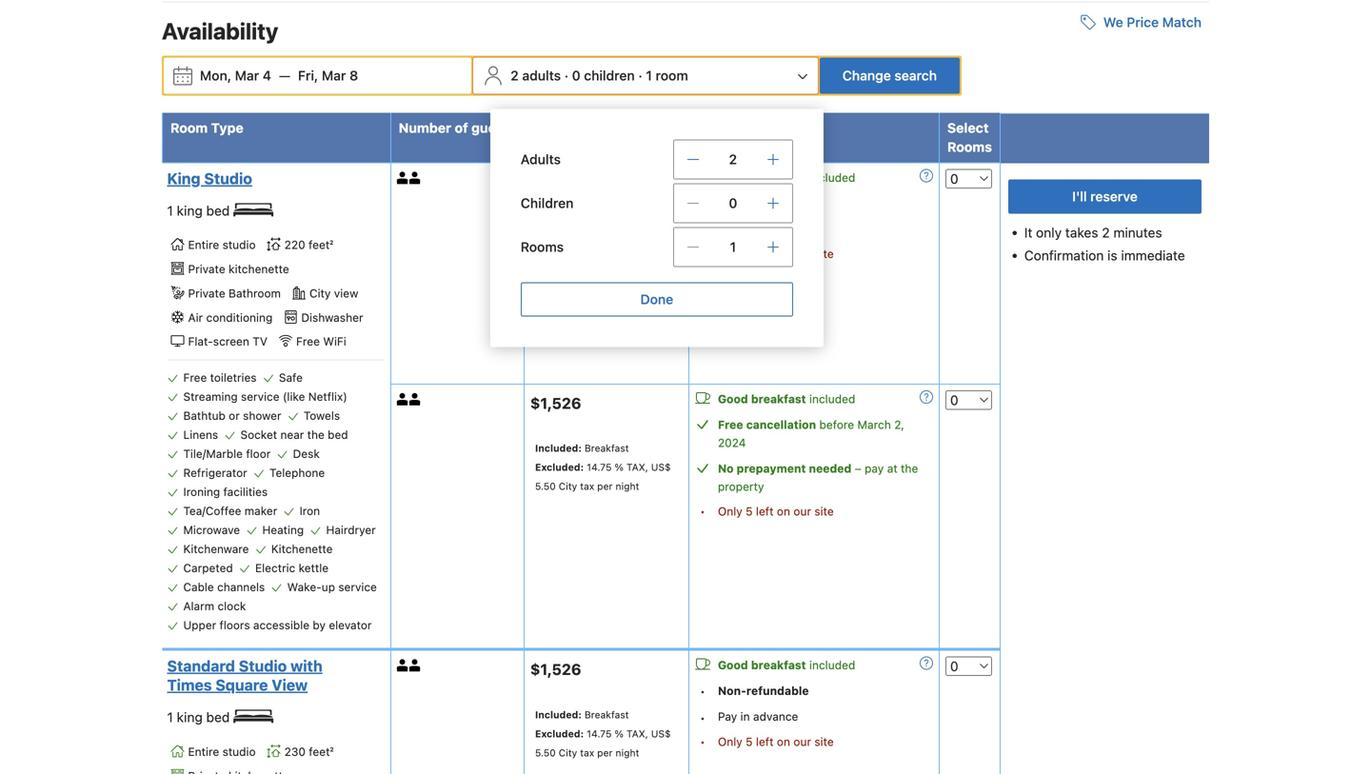 Task type: vqa. For each thing, say whether or not it's contained in the screenshot.


Task type: locate. For each thing, give the bounding box(es) containing it.
2 vertical spatial per
[[597, 747, 613, 758]]

% for standard studio with times square view
[[615, 728, 624, 739]]

refundable for king studio
[[747, 196, 809, 210]]

2 non-refundable from the top
[[718, 684, 809, 698]]

0 vertical spatial breakfast
[[585, 442, 629, 454]]

2 for 2
[[729, 151, 737, 167]]

only
[[1036, 225, 1062, 240]]

1 vertical spatial the
[[901, 462, 918, 475]]

pay for king studio
[[718, 222, 737, 235]]

1 horizontal spatial 0
[[729, 195, 737, 211]]

1 only from the top
[[718, 247, 743, 261]]

0 vertical spatial excluded:
[[535, 240, 584, 251]]

per for king studio
[[597, 259, 613, 270]]

2 • from the top
[[700, 223, 705, 237]]

tax, for standard studio with times square view
[[627, 728, 648, 739]]

rooms down children
[[521, 239, 564, 255]]

number of guests
[[399, 120, 516, 135]]

2 feet² from the top
[[309, 745, 334, 759]]

by
[[313, 619, 326, 632]]

0 vertical spatial tax
[[580, 259, 594, 270]]

accessible
[[253, 619, 310, 632]]

0 vertical spatial free
[[296, 335, 320, 348]]

service up shower
[[241, 390, 280, 403]]

3 left from the top
[[756, 735, 774, 749]]

0 vertical spatial our
[[794, 247, 811, 261]]

at
[[887, 462, 898, 475]]

$1,526
[[530, 394, 581, 412], [530, 661, 581, 679]]

select rooms
[[947, 120, 992, 155]]

0 vertical spatial tax,
[[627, 240, 648, 251]]

king down times
[[177, 710, 203, 725]]

1 horizontal spatial the
[[901, 462, 918, 475]]

king for king studio
[[177, 203, 203, 218]]

1 horizontal spatial free
[[296, 335, 320, 348]]

bed down towels
[[328, 428, 348, 442]]

2 vertical spatial 5
[[746, 735, 753, 749]]

2 vertical spatial left
[[756, 735, 774, 749]]

1 vertical spatial good breakfast included
[[718, 392, 855, 405]]

entire
[[188, 238, 219, 252], [188, 745, 219, 759]]

2 per from the top
[[597, 480, 613, 492]]

excluded:
[[535, 240, 584, 251], [535, 461, 584, 473], [535, 728, 584, 739]]

1 entire from the top
[[188, 238, 219, 252]]

2 vertical spatial good
[[718, 659, 748, 672]]

0 horizontal spatial service
[[241, 390, 280, 403]]

1 5 from the top
[[746, 247, 753, 261]]

1 vertical spatial 14.75
[[587, 461, 612, 473]]

our for king studio
[[794, 247, 811, 261]]

free up streaming
[[183, 371, 207, 384]]

free for free wifi
[[296, 335, 320, 348]]

feet²
[[309, 238, 334, 252], [309, 745, 334, 759]]

3 tax, from the top
[[627, 728, 648, 739]]

price
[[1127, 14, 1159, 30]]

1 vertical spatial 1 king bed
[[167, 710, 233, 725]]

1 king from the top
[[177, 203, 203, 218]]

1 included from the top
[[809, 171, 855, 184]]

3 breakfast from the top
[[751, 659, 806, 672]]

included for standard studio with times square view
[[809, 659, 855, 672]]

4
[[263, 67, 271, 83]]

0 vertical spatial included
[[809, 171, 855, 184]]

cable channels
[[183, 581, 265, 594]]

3 % from the top
[[615, 728, 624, 739]]

feet² right 220
[[309, 238, 334, 252]]

3 5.50 from the top
[[535, 747, 556, 758]]

search
[[895, 67, 937, 83]]

1 vertical spatial entire studio
[[188, 745, 256, 759]]

2 vertical spatial 2
[[1102, 225, 1110, 240]]

1 vertical spatial per
[[597, 480, 613, 492]]

1 5.50 from the top
[[535, 259, 556, 270]]

free
[[296, 335, 320, 348], [183, 371, 207, 384], [718, 418, 743, 431]]

1 1 king bed from the top
[[167, 203, 233, 218]]

studio up square
[[239, 657, 287, 675]]

us$ for standard studio with times square view
[[651, 728, 671, 739]]

the down towels
[[307, 428, 325, 442]]

1 vertical spatial 14.75 % tax, us$ 5.50 city tax per night
[[535, 461, 671, 492]]

0 vertical spatial 1 king bed
[[167, 203, 233, 218]]

3 5 from the top
[[746, 735, 753, 749]]

free left wifi
[[296, 335, 320, 348]]

non-refundable for standard studio with times square view
[[718, 684, 809, 698]]

1 vertical spatial 5.50
[[535, 480, 556, 492]]

1 left the room
[[646, 67, 652, 83]]

3 only from the top
[[718, 735, 743, 749]]

king down "king" at the top of the page
[[177, 203, 203, 218]]

free up "2024"
[[718, 418, 743, 431]]

2 vertical spatial 5.50
[[535, 747, 556, 758]]

in for king studio
[[740, 222, 750, 235]]

wake-
[[287, 581, 322, 594]]

prepayment
[[737, 462, 806, 475]]

0 horizontal spatial ·
[[564, 67, 569, 83]]

before
[[819, 418, 854, 431]]

1 vertical spatial on
[[777, 504, 790, 518]]

private up "private bathroom"
[[188, 262, 225, 276]]

1 good breakfast included from the top
[[718, 171, 855, 184]]

flat-
[[188, 335, 213, 348]]

0 vertical spatial only 5 left on our site
[[718, 247, 834, 261]]

2 vertical spatial tax
[[580, 747, 594, 758]]

1 left from the top
[[756, 247, 774, 261]]

no
[[718, 462, 734, 475]]

refrigerator
[[183, 466, 247, 480]]

230 feet²
[[284, 745, 334, 759]]

2 inside it only takes 2 minutes confirmation is immediate
[[1102, 225, 1110, 240]]

1 vertical spatial non-refundable
[[718, 684, 809, 698]]

2 more details on meals and payment options image from the top
[[920, 390, 933, 404]]

2 vertical spatial only
[[718, 735, 743, 749]]

5.50
[[535, 259, 556, 270], [535, 480, 556, 492], [535, 747, 556, 758]]

0 horizontal spatial 2
[[511, 67, 519, 83]]

kitchenware
[[183, 543, 249, 556]]

wake-up service
[[287, 581, 377, 594]]

0 vertical spatial breakfast
[[751, 171, 806, 184]]

linens
[[183, 428, 218, 442]]

0 vertical spatial advance
[[753, 222, 798, 235]]

1 good from the top
[[718, 171, 748, 184]]

only for king studio
[[718, 247, 743, 261]]

bathroom
[[229, 287, 281, 300]]

0 vertical spatial included:
[[535, 442, 582, 454]]

6 • from the top
[[700, 735, 705, 749]]

2 only 5 left on our site from the top
[[718, 504, 834, 518]]

pay in advance for king studio
[[718, 222, 798, 235]]

2 included from the top
[[809, 392, 855, 405]]

0 vertical spatial night
[[616, 259, 639, 270]]

14.75
[[587, 240, 612, 251], [587, 461, 612, 473], [587, 728, 612, 739]]

standard studio with times square view link
[[167, 657, 380, 695]]

0 vertical spatial on
[[777, 247, 790, 261]]

1 vertical spatial rooms
[[521, 239, 564, 255]]

1 on from the top
[[777, 247, 790, 261]]

pay in advance for standard studio with times square view
[[718, 710, 798, 723]]

2,
[[894, 418, 904, 431]]

1 excluded: from the top
[[535, 240, 584, 251]]

·
[[564, 67, 569, 83], [638, 67, 642, 83]]

1 vertical spatial private
[[188, 287, 225, 300]]

feet² for 230 feet²
[[309, 745, 334, 759]]

1 down times
[[167, 710, 173, 725]]

0 vertical spatial more details on meals and payment options image
[[920, 169, 933, 182]]

feet² for 220 feet²
[[309, 238, 334, 252]]

room
[[656, 67, 688, 83]]

2 refundable from the top
[[747, 684, 809, 698]]

1 more details on meals and payment options image from the top
[[920, 169, 933, 182]]

1 horizontal spatial rooms
[[947, 139, 992, 155]]

the
[[307, 428, 325, 442], [901, 462, 918, 475]]

bed down 'king studio' on the top of the page
[[206, 203, 230, 218]]

city view
[[309, 287, 358, 300]]

0 vertical spatial private
[[188, 262, 225, 276]]

1 in from the top
[[740, 222, 750, 235]]

1
[[646, 67, 652, 83], [167, 203, 173, 218], [730, 239, 736, 255], [167, 710, 173, 725]]

included:
[[535, 442, 582, 454], [535, 709, 582, 720]]

2 included: breakfast from the top
[[535, 709, 629, 720]]

2 studio from the top
[[222, 745, 256, 759]]

1 us$ from the top
[[651, 240, 671, 251]]

of
[[455, 120, 468, 135]]

good breakfast included for standard studio with times square view
[[718, 659, 855, 672]]

0 vertical spatial 5.50
[[535, 259, 556, 270]]

microwave
[[183, 523, 240, 537]]

1 vertical spatial %
[[615, 461, 624, 473]]

1 vertical spatial king
[[177, 710, 203, 725]]

0 horizontal spatial rooms
[[521, 239, 564, 255]]

1 advance from the top
[[753, 222, 798, 235]]

1 tax from the top
[[580, 259, 594, 270]]

the right at at right bottom
[[901, 462, 918, 475]]

2 private from the top
[[188, 287, 225, 300]]

left
[[756, 247, 774, 261], [756, 504, 774, 518], [756, 735, 774, 749]]

on for standard studio with times square view
[[777, 735, 790, 749]]

good
[[718, 171, 748, 184], [718, 392, 748, 405], [718, 659, 748, 672]]

1 mar from the left
[[235, 67, 259, 83]]

3 our from the top
[[794, 735, 811, 749]]

0 vertical spatial good breakfast included
[[718, 171, 855, 184]]

· right children
[[638, 67, 642, 83]]

studio left 230 on the bottom
[[222, 745, 256, 759]]

pay for standard studio with times square view
[[718, 710, 737, 723]]

toiletries
[[210, 371, 257, 384]]

0 vertical spatial 14.75
[[587, 240, 612, 251]]

0 horizontal spatial 0
[[572, 67, 581, 83]]

entire up private kitchenette
[[188, 238, 219, 252]]

mar left 8
[[322, 67, 346, 83]]

3 tax from the top
[[580, 747, 594, 758]]

1 vertical spatial refundable
[[747, 684, 809, 698]]

free for free cancellation
[[718, 418, 743, 431]]

mon, mar 4 button
[[192, 58, 279, 93]]

1 breakfast from the top
[[751, 171, 806, 184]]

3 good from the top
[[718, 659, 748, 672]]

breakfast for king studio
[[751, 171, 806, 184]]

we price match
[[1103, 14, 1202, 30]]

1 vertical spatial included
[[809, 392, 855, 405]]

1 entire studio from the top
[[188, 238, 256, 252]]

2 vertical spatial excluded:
[[535, 728, 584, 739]]

1 vertical spatial tax,
[[627, 461, 648, 473]]

2 vertical spatial only 5 left on our site
[[718, 735, 834, 749]]

0 vertical spatial only
[[718, 247, 743, 261]]

0 vertical spatial included: breakfast
[[535, 442, 629, 454]]

2 vertical spatial good breakfast included
[[718, 659, 855, 672]]

1 site from the top
[[815, 247, 834, 261]]

match
[[1162, 14, 1202, 30]]

night for king studio
[[616, 259, 639, 270]]

1 our from the top
[[794, 247, 811, 261]]

1 · from the left
[[564, 67, 569, 83]]

1 refundable from the top
[[747, 196, 809, 210]]

0 vertical spatial 2
[[511, 67, 519, 83]]

0 vertical spatial non-
[[718, 196, 747, 210]]

0 vertical spatial studio
[[222, 238, 256, 252]]

0 vertical spatial rooms
[[947, 139, 992, 155]]

tax, for king studio
[[627, 240, 648, 251]]

0 vertical spatial entire
[[188, 238, 219, 252]]

2 entire from the top
[[188, 745, 219, 759]]

1 horizontal spatial mar
[[322, 67, 346, 83]]

1 per from the top
[[597, 259, 613, 270]]

1 vertical spatial entire
[[188, 745, 219, 759]]

2024
[[718, 436, 746, 449]]

1 included: from the top
[[535, 442, 582, 454]]

0 vertical spatial left
[[756, 247, 774, 261]]

studio for 230 feet²
[[222, 745, 256, 759]]

pay in advance
[[718, 222, 798, 235], [718, 710, 798, 723]]

0 vertical spatial site
[[815, 247, 834, 261]]

0 vertical spatial studio
[[204, 169, 252, 187]]

cancellation
[[746, 418, 816, 431]]

2 good breakfast included from the top
[[718, 392, 855, 405]]

1 vertical spatial studio
[[239, 657, 287, 675]]

shower
[[243, 409, 281, 423]]

1 vertical spatial included: breakfast
[[535, 709, 629, 720]]

mon,
[[200, 67, 231, 83]]

1 vertical spatial included:
[[535, 709, 582, 720]]

non- for standard studio with times square view
[[718, 684, 747, 698]]

3 included from the top
[[809, 659, 855, 672]]

takes
[[1065, 225, 1098, 240]]

1 vertical spatial advance
[[753, 710, 798, 723]]

us$
[[651, 240, 671, 251], [651, 461, 671, 473], [651, 728, 671, 739]]

(like
[[283, 390, 305, 403]]

site for king studio
[[815, 247, 834, 261]]

bed for standard studio with times square view
[[206, 710, 230, 725]]

done button
[[521, 282, 793, 316]]

1 vertical spatial non-
[[718, 684, 747, 698]]

1 vertical spatial 2
[[729, 151, 737, 167]]

2 inside dropdown button
[[511, 67, 519, 83]]

mar left 4
[[235, 67, 259, 83]]

1 % from the top
[[615, 240, 624, 251]]

children
[[584, 67, 635, 83]]

230
[[284, 745, 306, 759]]

2 1 king bed from the top
[[167, 710, 233, 725]]

excluded: for king studio
[[535, 240, 584, 251]]

3 per from the top
[[597, 747, 613, 758]]

rooms down select
[[947, 139, 992, 155]]

1 king bed down times
[[167, 710, 233, 725]]

3 night from the top
[[616, 747, 639, 758]]

0 vertical spatial per
[[597, 259, 613, 270]]

0 vertical spatial us$
[[651, 240, 671, 251]]

non-refundable for king studio
[[718, 196, 809, 210]]

1 king bed down 'king studio' on the top of the page
[[167, 203, 233, 218]]

2 good from the top
[[718, 392, 748, 405]]

0 vertical spatial $1,526
[[530, 394, 581, 412]]

1 vertical spatial more details on meals and payment options image
[[920, 390, 933, 404]]

3 • from the top
[[700, 504, 705, 518]]

2 vertical spatial site
[[815, 735, 834, 749]]

· right adults in the left of the page
[[564, 67, 569, 83]]

1 14.75 from the top
[[587, 240, 612, 251]]

private kitchenette
[[188, 262, 289, 276]]

3 on from the top
[[777, 735, 790, 749]]

2 vertical spatial breakfast
[[751, 659, 806, 672]]

1 vertical spatial excluded:
[[535, 461, 584, 473]]

0 horizontal spatial mar
[[235, 67, 259, 83]]

2 king from the top
[[177, 710, 203, 725]]

included: breakfast
[[535, 442, 629, 454], [535, 709, 629, 720]]

0 vertical spatial feet²
[[309, 238, 334, 252]]

1 horizontal spatial 2
[[729, 151, 737, 167]]

1 vertical spatial tax
[[580, 480, 594, 492]]

0 vertical spatial pay in advance
[[718, 222, 798, 235]]

pay
[[865, 462, 884, 475]]

3 only 5 left on our site from the top
[[718, 735, 834, 749]]

studio inside standard studio with times square view
[[239, 657, 287, 675]]

1 vertical spatial site
[[815, 504, 834, 518]]

0 horizontal spatial the
[[307, 428, 325, 442]]

2 5 from the top
[[746, 504, 753, 518]]

1 only 5 left on our site from the top
[[718, 247, 834, 261]]

more details on meals and payment options image
[[920, 169, 933, 182], [920, 390, 933, 404]]

2 in from the top
[[740, 710, 750, 723]]

2 vertical spatial %
[[615, 728, 624, 739]]

1 king bed
[[167, 203, 233, 218], [167, 710, 233, 725]]

1 feet² from the top
[[309, 238, 334, 252]]

in for standard studio with times square view
[[740, 710, 750, 723]]

0 vertical spatial 0
[[572, 67, 581, 83]]

fri, mar 8 button
[[290, 58, 366, 93]]

ironing facilities
[[183, 485, 268, 499]]

5.50 for standard studio with times square view
[[535, 747, 556, 758]]

refundable for standard studio with times square view
[[747, 684, 809, 698]]

3 us$ from the top
[[651, 728, 671, 739]]

1 non- from the top
[[718, 196, 747, 210]]

2 us$ from the top
[[651, 461, 671, 473]]

breakfast
[[751, 171, 806, 184], [751, 392, 806, 405], [751, 659, 806, 672]]

entire studio
[[188, 238, 256, 252], [188, 745, 256, 759]]

private bathroom
[[188, 287, 281, 300]]

service right up
[[338, 581, 377, 594]]

entire down times
[[188, 745, 219, 759]]

times
[[167, 676, 212, 694]]

1 tax, from the top
[[627, 240, 648, 251]]

1 vertical spatial breakfast
[[585, 709, 629, 720]]

2 left from the top
[[756, 504, 774, 518]]

on for king studio
[[777, 247, 790, 261]]

entire studio up private kitchenette
[[188, 238, 256, 252]]

non-
[[718, 196, 747, 210], [718, 684, 747, 698]]

1 vertical spatial breakfast
[[751, 392, 806, 405]]

0 vertical spatial non-refundable
[[718, 196, 809, 210]]

2 pay in advance from the top
[[718, 710, 798, 723]]

2 pay from the top
[[718, 710, 737, 723]]

entire studio down square
[[188, 745, 256, 759]]

1 studio from the top
[[222, 238, 256, 252]]

advance for king studio
[[753, 222, 798, 235]]

studio right "king" at the top of the page
[[204, 169, 252, 187]]

conditioning
[[206, 311, 273, 324]]

it only takes 2 minutes confirmation is immediate
[[1024, 225, 1185, 263]]

the inside – pay at the property
[[901, 462, 918, 475]]

occupancy image
[[409, 393, 422, 405], [397, 660, 409, 672]]

0 vertical spatial bed
[[206, 203, 230, 218]]

3 excluded: from the top
[[535, 728, 584, 739]]

bed down square
[[206, 710, 230, 725]]

room
[[170, 120, 208, 135]]

private up the air
[[188, 287, 225, 300]]

1 pay in advance from the top
[[718, 222, 798, 235]]

tax
[[580, 259, 594, 270], [580, 480, 594, 492], [580, 747, 594, 758]]

minutes
[[1114, 225, 1162, 240]]

1 vertical spatial $1,526
[[530, 661, 581, 679]]

feet² right 230 on the bottom
[[309, 745, 334, 759]]

fri,
[[298, 67, 318, 83]]

needed
[[809, 462, 852, 475]]

3 site from the top
[[815, 735, 834, 749]]

studio up private kitchenette
[[222, 238, 256, 252]]

1 vertical spatial pay in advance
[[718, 710, 798, 723]]

1 non-refundable from the top
[[718, 196, 809, 210]]

2 vertical spatial on
[[777, 735, 790, 749]]

occupancy image
[[397, 172, 409, 184], [409, 172, 422, 184], [397, 393, 409, 405], [409, 660, 422, 672]]

availability
[[162, 17, 278, 44]]

only for standard studio with times square view
[[718, 735, 743, 749]]

is
[[1108, 247, 1118, 263]]

private
[[188, 262, 225, 276], [188, 287, 225, 300]]

3 14.75 from the top
[[587, 728, 612, 739]]



Task type: describe. For each thing, give the bounding box(es) containing it.
% for king studio
[[615, 240, 624, 251]]

king studio
[[167, 169, 252, 187]]

14.75 for king studio
[[587, 240, 612, 251]]

immediate
[[1121, 247, 1185, 263]]

1 included: breakfast from the top
[[535, 442, 629, 454]]

tax for standard studio with times square view
[[580, 747, 594, 758]]

carpeted
[[183, 562, 233, 575]]

only 5 left on our site for king studio
[[718, 247, 834, 261]]

advance for standard studio with times square view
[[753, 710, 798, 723]]

king for standard studio with times square view
[[177, 710, 203, 725]]

per for standard studio with times square view
[[597, 747, 613, 758]]

dishwasher
[[301, 311, 363, 324]]

facilities
[[223, 485, 268, 499]]

floors
[[220, 619, 250, 632]]

we
[[1103, 14, 1123, 30]]

entire studio for 230 feet²
[[188, 745, 256, 759]]

left for standard studio with times square view
[[756, 735, 774, 749]]

i'll reserve
[[1072, 188, 1138, 204]]

1 vertical spatial occupancy image
[[397, 660, 409, 672]]

square
[[216, 676, 268, 694]]

14.75 % tax, us$ 5.50 city tax per night for king studio
[[535, 240, 671, 270]]

bathtub or shower
[[183, 409, 281, 423]]

2 site from the top
[[815, 504, 834, 518]]

2 5.50 from the top
[[535, 480, 556, 492]]

number
[[399, 120, 451, 135]]

2 14.75 % tax, us$ 5.50 city tax per night from the top
[[535, 461, 671, 492]]

5 for king studio
[[746, 247, 753, 261]]

march
[[858, 418, 891, 431]]

with
[[290, 657, 323, 675]]

studio for standard
[[239, 657, 287, 675]]

or
[[229, 409, 240, 423]]

socket near the bed
[[240, 428, 348, 442]]

bed for king studio
[[206, 203, 230, 218]]

iron
[[300, 504, 320, 518]]

alarm clock
[[183, 600, 246, 613]]

netflix)
[[308, 390, 347, 403]]

done
[[640, 291, 673, 307]]

king
[[167, 169, 201, 187]]

adults
[[522, 67, 561, 83]]

kettle
[[299, 562, 329, 575]]

towels
[[304, 409, 340, 423]]

excluded: for standard studio with times square view
[[535, 728, 584, 739]]

up
[[322, 581, 335, 594]]

it
[[1024, 225, 1033, 240]]

change
[[843, 67, 891, 83]]

1 king bed for standard studio with times square view
[[167, 710, 233, 725]]

maker
[[245, 504, 277, 518]]

heating
[[262, 523, 304, 537]]

– pay at the property
[[718, 462, 918, 493]]

good breakfast included for king studio
[[718, 171, 855, 184]]

1 $1,526 from the top
[[530, 394, 581, 412]]

studio for 220 feet²
[[222, 238, 256, 252]]

free toiletries
[[183, 371, 257, 384]]

2 tax from the top
[[580, 480, 594, 492]]

view
[[334, 287, 358, 300]]

non- for king studio
[[718, 196, 747, 210]]

cable
[[183, 581, 214, 594]]

channels
[[217, 581, 265, 594]]

2 included: from the top
[[535, 709, 582, 720]]

left for king studio
[[756, 247, 774, 261]]

safe
[[279, 371, 303, 384]]

2 $1,526 from the top
[[530, 661, 581, 679]]

2 breakfast from the top
[[585, 709, 629, 720]]

2 · from the left
[[638, 67, 642, 83]]

change search button
[[820, 57, 960, 94]]

i'll reserve button
[[1008, 179, 1202, 214]]

tile/marble floor
[[183, 447, 271, 461]]

guests
[[471, 120, 516, 135]]

more details on meals and payment options image
[[920, 657, 933, 670]]

our for standard studio with times square view
[[794, 735, 811, 749]]

kitchenette
[[229, 262, 289, 276]]

confirmation
[[1024, 247, 1104, 263]]

0 vertical spatial service
[[241, 390, 280, 403]]

1 breakfast from the top
[[585, 442, 629, 454]]

1 king bed for king studio
[[167, 203, 233, 218]]

2 excluded: from the top
[[535, 461, 584, 473]]

1 up done button
[[730, 239, 736, 255]]

good for standard studio with times square view
[[718, 659, 748, 672]]

2 night from the top
[[616, 480, 639, 492]]

tea/coffee
[[183, 504, 241, 518]]

1 vertical spatial bed
[[328, 428, 348, 442]]

free for free toiletries
[[183, 371, 207, 384]]

children
[[521, 195, 574, 211]]

private for private bathroom
[[188, 287, 225, 300]]

site for standard studio with times square view
[[815, 735, 834, 749]]

mon, mar 4 — fri, mar 8
[[200, 67, 358, 83]]

5 for standard studio with times square view
[[746, 735, 753, 749]]

tax for king studio
[[580, 259, 594, 270]]

5.50 for king studio
[[535, 259, 556, 270]]

tile/marble
[[183, 447, 243, 461]]

near
[[280, 428, 304, 442]]

desk
[[293, 447, 320, 461]]

2 on from the top
[[777, 504, 790, 518]]

2 mar from the left
[[322, 67, 346, 83]]

only 5 left on our site for standard studio with times square view
[[718, 735, 834, 749]]

flat-screen tv
[[188, 335, 268, 348]]

ironing
[[183, 485, 220, 499]]

elevator
[[329, 619, 372, 632]]

2 our from the top
[[794, 504, 811, 518]]

5 • from the top
[[700, 711, 705, 725]]

2 % from the top
[[615, 461, 624, 473]]

14.75 for standard studio with times square view
[[587, 728, 612, 739]]

1 • from the top
[[700, 197, 705, 210]]

streaming
[[183, 390, 238, 403]]

entire for 230 feet²
[[188, 745, 219, 759]]

change search
[[843, 67, 937, 83]]

14.75 % tax, us$ 5.50 city tax per night for standard studio with times square view
[[535, 728, 671, 758]]

air
[[188, 311, 203, 324]]

4 • from the top
[[700, 685, 705, 698]]

type
[[211, 120, 244, 135]]

room type
[[170, 120, 244, 135]]

electric kettle
[[255, 562, 329, 575]]

1 inside dropdown button
[[646, 67, 652, 83]]

1 down "king" at the top of the page
[[167, 203, 173, 218]]

kitchenette
[[271, 543, 333, 556]]

private for private kitchenette
[[188, 262, 225, 276]]

0 vertical spatial occupancy image
[[409, 393, 422, 405]]

entire for 220 feet²
[[188, 238, 219, 252]]

–
[[855, 462, 862, 475]]

upper
[[183, 619, 216, 632]]

1 vertical spatial 0
[[729, 195, 737, 211]]

breakfast for standard studio with times square view
[[751, 659, 806, 672]]

tv
[[253, 335, 268, 348]]

2 only from the top
[[718, 504, 743, 518]]

included for king studio
[[809, 171, 855, 184]]

standard studio with times square view
[[167, 657, 323, 694]]

entire studio for 220 feet²
[[188, 238, 256, 252]]

2 for 2 adults · 0 children · 1 room
[[511, 67, 519, 83]]

floor
[[246, 447, 271, 461]]

streaming service (like netflix)
[[183, 390, 347, 403]]

2 breakfast from the top
[[751, 392, 806, 405]]

screen
[[213, 335, 249, 348]]

0 inside 2 adults · 0 children · 1 room dropdown button
[[572, 67, 581, 83]]

2 14.75 from the top
[[587, 461, 612, 473]]

tea/coffee maker
[[183, 504, 277, 518]]

8
[[350, 67, 358, 83]]

1 vertical spatial service
[[338, 581, 377, 594]]

night for standard studio with times square view
[[616, 747, 639, 758]]

us$ for king studio
[[651, 240, 671, 251]]

studio for king
[[204, 169, 252, 187]]

king studio link
[[167, 169, 380, 188]]

free wifi
[[296, 335, 346, 348]]

alarm
[[183, 600, 214, 613]]

good for king studio
[[718, 171, 748, 184]]

no prepayment needed
[[718, 462, 852, 475]]

2 adults · 0 children · 1 room
[[511, 67, 688, 83]]

view
[[272, 676, 308, 694]]

property
[[718, 480, 764, 493]]

220
[[284, 238, 305, 252]]

2 tax, from the top
[[627, 461, 648, 473]]



